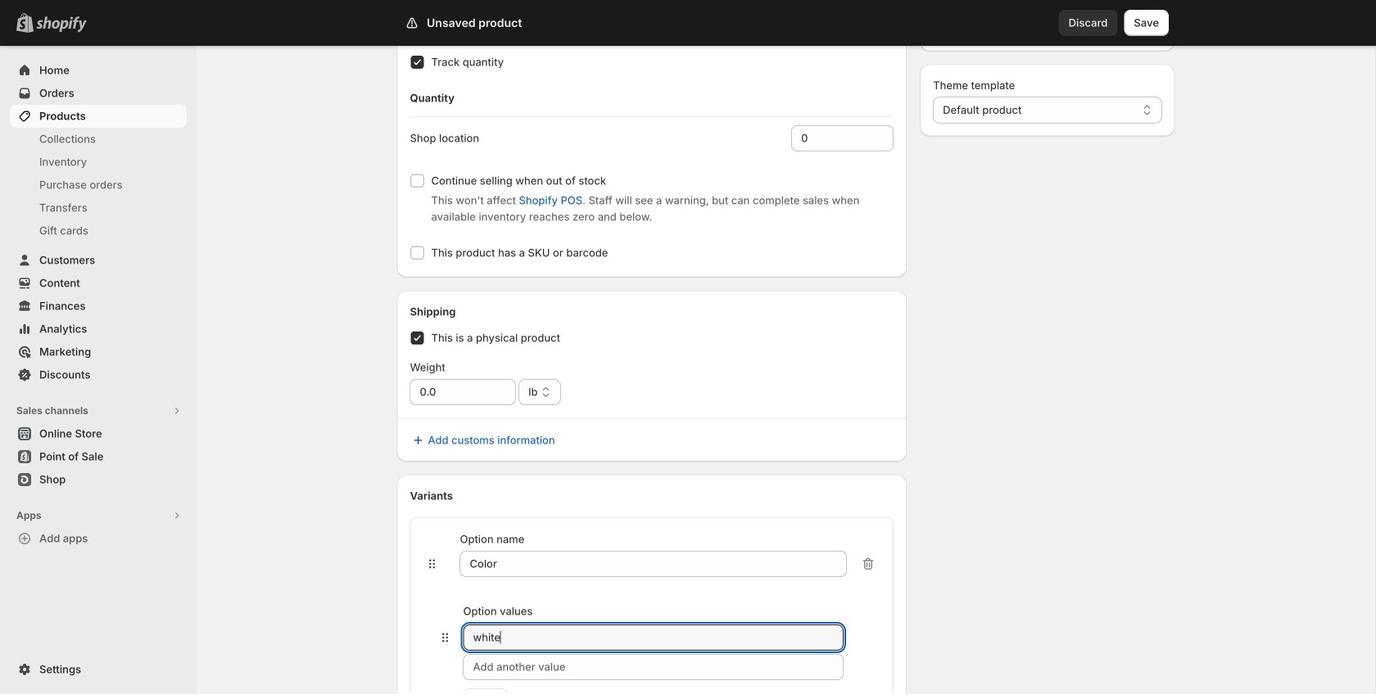 Task type: locate. For each thing, give the bounding box(es) containing it.
None number field
[[792, 125, 870, 152]]

shopify image
[[36, 16, 87, 33]]

None text field
[[463, 625, 844, 651]]

Add another value text field
[[463, 655, 844, 681]]



Task type: describe. For each thing, give the bounding box(es) containing it.
Size text field
[[460, 551, 847, 578]]

0.0 text field
[[410, 379, 516, 406]]



Task type: vqa. For each thing, say whether or not it's contained in the screenshot.
(USD)
no



